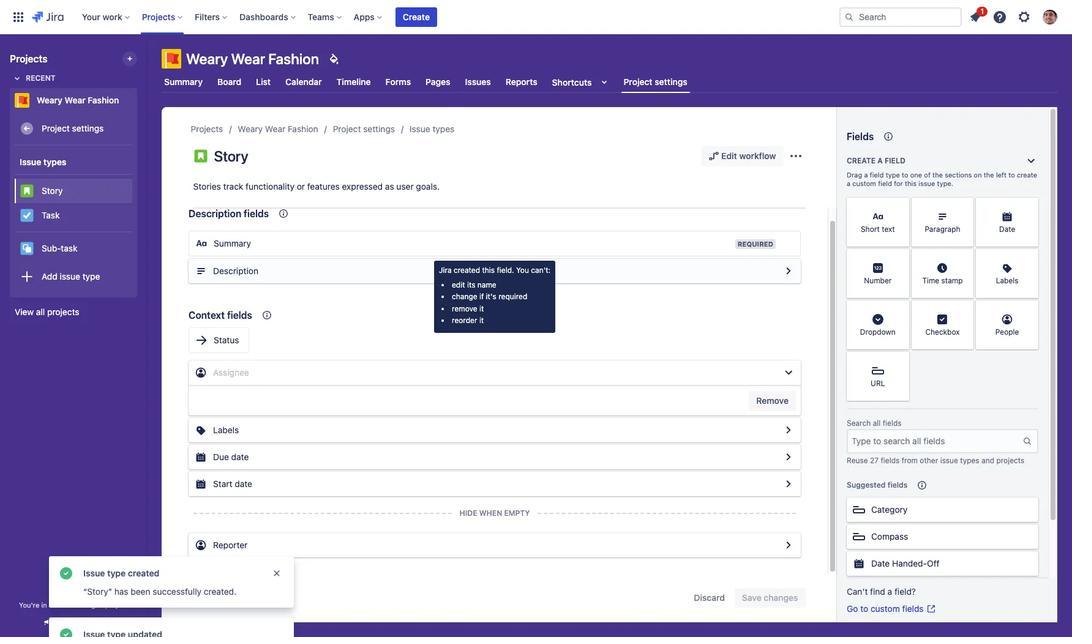 Task type: vqa. For each thing, say whether or not it's contained in the screenshot.
third Open field configuration icon from the bottom of the page
yes



Task type: describe. For each thing, give the bounding box(es) containing it.
more information about the context fields image
[[276, 206, 291, 221]]

jira created this field. you can't: edit its name change if it's required remove it reorder it
[[439, 266, 551, 325]]

calendar link
[[283, 71, 324, 93]]

1 vertical spatial fashion
[[88, 95, 119, 105]]

on
[[974, 171, 982, 179]]

issue inside drag a field type to one of the sections on the left to create a custom field for this issue type.
[[919, 179, 936, 187]]

create project image
[[125, 54, 135, 64]]

board link
[[215, 71, 244, 93]]

edit workflow
[[722, 151, 776, 161]]

drag
[[847, 171, 863, 179]]

1 vertical spatial give feedback button
[[35, 613, 112, 633]]

create for create
[[403, 11, 430, 22]]

and
[[982, 456, 995, 466]]

for
[[894, 179, 903, 187]]

0 vertical spatial give feedback button
[[193, 589, 283, 608]]

0 vertical spatial weary wear fashion
[[186, 50, 319, 67]]

open field configuration image inside labels button
[[782, 423, 796, 438]]

1 horizontal spatial to
[[902, 171, 909, 179]]

more information about the context fields image
[[260, 308, 274, 323]]

set background color image
[[327, 51, 341, 66]]

team-
[[55, 602, 74, 609]]

list link
[[254, 71, 273, 93]]

labels inside button
[[213, 425, 239, 436]]

projects for "projects" link
[[191, 124, 223, 134]]

0 vertical spatial wear
[[231, 50, 265, 67]]

1 horizontal spatial summary
[[214, 238, 251, 249]]

remove
[[757, 396, 789, 406]]

due date button
[[189, 445, 801, 470]]

this inside jira created this field. you can't: edit its name change if it's required remove it reorder it
[[482, 266, 495, 275]]

more information image for people
[[1023, 302, 1038, 317]]

0 vertical spatial it
[[480, 304, 484, 313]]

2 vertical spatial fashion
[[288, 124, 318, 134]]

field for create
[[885, 156, 906, 165]]

track
[[223, 181, 243, 192]]

go to custom fields link
[[847, 603, 936, 616]]

your work
[[82, 11, 122, 22]]

pages link
[[423, 71, 453, 93]]

category
[[872, 505, 908, 515]]

reporter
[[213, 540, 248, 551]]

apps button
[[350, 7, 387, 27]]

Type to search all fields text field
[[848, 431, 1023, 453]]

fields left more information about the context fields image
[[227, 310, 252, 321]]

people
[[996, 328, 1020, 337]]

issue for 'group' containing issue types
[[20, 157, 41, 167]]

left
[[997, 171, 1007, 179]]

description button
[[189, 259, 801, 284]]

collapse recent projects image
[[10, 71, 25, 86]]

1 the from the left
[[933, 171, 943, 179]]

date handed-off button
[[847, 552, 1039, 576]]

task
[[61, 243, 78, 253]]

date for start date
[[235, 479, 252, 489]]

you're
[[19, 602, 39, 609]]

1 horizontal spatial project settings
[[333, 124, 395, 134]]

find
[[871, 587, 886, 597]]

a right in
[[49, 602, 53, 609]]

description for description
[[213, 266, 258, 276]]

status
[[214, 335, 239, 345]]

remove button
[[749, 391, 796, 411]]

workflow
[[740, 151, 776, 161]]

sidebar navigation image
[[134, 49, 160, 74]]

short text
[[861, 225, 895, 234]]

more information image for labels
[[1023, 251, 1038, 265]]

as
[[385, 181, 394, 192]]

2 horizontal spatial settings
[[655, 76, 688, 87]]

types for 'group' containing issue types
[[43, 157, 66, 167]]

short
[[861, 225, 880, 234]]

your profile and settings image
[[1043, 9, 1058, 24]]

issue inside button
[[60, 271, 80, 282]]

feedback for the bottommost the give feedback 'button'
[[72, 619, 105, 628]]

pages
[[426, 77, 451, 87]]

story link
[[15, 179, 132, 203]]

project settings inside tab list
[[624, 76, 688, 87]]

type inside button
[[83, 271, 100, 282]]

start
[[213, 479, 232, 489]]

timeline
[[337, 77, 371, 87]]

list
[[256, 77, 271, 87]]

2 vertical spatial wear
[[265, 124, 286, 134]]

dashboards button
[[236, 7, 301, 27]]

"story"
[[83, 587, 112, 597]]

group containing issue types
[[15, 146, 132, 296]]

0 vertical spatial labels
[[996, 277, 1019, 286]]

stories
[[193, 181, 221, 192]]

your
[[82, 11, 100, 22]]

2 vertical spatial types
[[961, 456, 980, 466]]

2 horizontal spatial weary
[[238, 124, 263, 134]]

create button
[[396, 7, 437, 27]]

empty
[[504, 509, 530, 518]]

board
[[217, 77, 241, 87]]

group containing story
[[15, 174, 132, 232]]

projects for "projects" popup button
[[142, 11, 175, 22]]

search image
[[845, 12, 855, 22]]

compass button
[[847, 525, 1039, 549]]

functionality
[[246, 181, 295, 192]]

give feedback for top the give feedback 'button'
[[218, 593, 276, 603]]

search all fields
[[847, 419, 902, 428]]

field?
[[895, 587, 916, 597]]

hide
[[460, 509, 477, 518]]

has
[[114, 587, 128, 597]]

start date
[[213, 479, 252, 489]]

1 vertical spatial weary
[[37, 95, 62, 105]]

work
[[103, 11, 122, 22]]

1 vertical spatial weary wear fashion link
[[238, 122, 318, 137]]

reorder
[[452, 316, 478, 325]]

due date
[[213, 452, 249, 462]]

one
[[911, 171, 923, 179]]

reuse 27 fields from other issue types and projects
[[847, 456, 1025, 466]]

0 horizontal spatial summary
[[164, 77, 203, 87]]

other
[[920, 456, 939, 466]]

issue types for 'group' containing issue types
[[20, 157, 66, 167]]

0 vertical spatial weary
[[186, 50, 228, 67]]

open field configuration image for reporter
[[782, 538, 796, 553]]

projects link
[[191, 122, 223, 137]]

0 horizontal spatial project
[[42, 123, 70, 133]]

1 vertical spatial created
[[128, 568, 160, 579]]

filters
[[195, 11, 220, 22]]

a right drag
[[865, 171, 868, 179]]

managed
[[74, 602, 103, 609]]

jira
[[439, 266, 452, 275]]

2 vertical spatial field
[[878, 179, 892, 187]]

1 vertical spatial it
[[480, 316, 484, 325]]

it's
[[486, 292, 497, 301]]

issue types for issue types link
[[410, 124, 455, 134]]

create
[[1017, 171, 1038, 179]]

name
[[478, 280, 497, 289]]

view all projects link
[[10, 301, 137, 323]]

issues
[[465, 77, 491, 87]]

27
[[870, 456, 879, 466]]

created.
[[204, 587, 237, 597]]

add
[[42, 271, 57, 282]]

2 horizontal spatial to
[[1009, 171, 1016, 179]]

can't find a field?
[[847, 587, 916, 597]]

start date button
[[189, 472, 801, 497]]

0 horizontal spatial project settings
[[42, 123, 104, 133]]

1 horizontal spatial story
[[214, 148, 248, 165]]

a down more information about the fields icon
[[878, 156, 883, 165]]



Task type: locate. For each thing, give the bounding box(es) containing it.
more information image
[[1023, 199, 1038, 214], [958, 251, 973, 265]]

types down 'pages' link
[[433, 124, 455, 134]]

0 vertical spatial description
[[189, 208, 241, 219]]

its
[[467, 280, 476, 289]]

more information image for short text
[[894, 199, 908, 214]]

success image down team-
[[59, 628, 74, 638]]

1 vertical spatial story
[[42, 185, 63, 196]]

Search field
[[840, 7, 962, 27]]

feedback
[[238, 593, 276, 603], [72, 619, 105, 628]]

0 horizontal spatial issue
[[20, 157, 41, 167]]

expressed
[[342, 181, 383, 192]]

0 horizontal spatial create
[[403, 11, 430, 22]]

a down drag
[[847, 179, 851, 187]]

date up can't find a field?
[[872, 559, 890, 569]]

2 horizontal spatial types
[[961, 456, 980, 466]]

give right successfully
[[218, 593, 236, 603]]

story up the track
[[214, 148, 248, 165]]

appswitcher icon image
[[11, 9, 26, 24]]

fields left more information about the context fields icon
[[244, 208, 269, 219]]

types
[[433, 124, 455, 134], [43, 157, 66, 167], [961, 456, 980, 466]]

sections
[[945, 171, 972, 179]]

1 horizontal spatial issue
[[83, 568, 105, 579]]

project settings
[[624, 76, 688, 87], [42, 123, 104, 133], [333, 124, 395, 134]]

forms link
[[383, 71, 414, 93]]

1 open field configuration image from the top
[[782, 423, 796, 438]]

all right search
[[873, 419, 881, 428]]

0 horizontal spatial weary wear fashion link
[[10, 88, 132, 113]]

0 horizontal spatial this
[[482, 266, 495, 275]]

context
[[189, 310, 225, 321]]

custom down drag
[[853, 179, 877, 187]]

more information image for dropdown
[[894, 302, 908, 317]]

text
[[882, 225, 895, 234]]

story inside 'group'
[[42, 185, 63, 196]]

off
[[927, 559, 940, 569]]

0 horizontal spatial settings
[[72, 123, 104, 133]]

open field configuration image inside description button
[[782, 264, 796, 279]]

0 horizontal spatial give feedback button
[[35, 613, 112, 633]]

projects down add issue type
[[47, 307, 79, 317]]

0 vertical spatial open field configuration image
[[782, 423, 796, 438]]

all for search
[[873, 419, 881, 428]]

0 horizontal spatial labels
[[213, 425, 239, 436]]

field down create a field
[[870, 171, 884, 179]]

all inside view all projects link
[[36, 307, 45, 317]]

0 horizontal spatial date
[[872, 559, 890, 569]]

2 horizontal spatial projects
[[191, 124, 223, 134]]

to up for
[[902, 171, 909, 179]]

project down timeline link
[[333, 124, 361, 134]]

0 vertical spatial feedback
[[238, 593, 276, 603]]

the right of
[[933, 171, 943, 179]]

more information about the fields image
[[882, 129, 896, 144]]

give feedback down you're in a team-managed project
[[54, 619, 105, 628]]

more information image up stamp
[[958, 251, 973, 265]]

task
[[42, 210, 60, 220]]

projects right work
[[142, 11, 175, 22]]

0 horizontal spatial issue
[[60, 271, 80, 282]]

project settings link down timeline link
[[333, 122, 395, 137]]

1 vertical spatial issue
[[20, 157, 41, 167]]

category button
[[847, 498, 1039, 522]]

fields left more information about the suggested fields image
[[888, 481, 908, 490]]

teams button
[[304, 7, 347, 27]]

date for due date
[[231, 452, 249, 462]]

fashion left add to starred icon
[[88, 95, 119, 105]]

dismiss image
[[272, 569, 282, 579]]

view all projects
[[15, 307, 79, 317]]

0 horizontal spatial projects
[[10, 53, 48, 64]]

user
[[397, 181, 414, 192]]

0 horizontal spatial give feedback
[[54, 619, 105, 628]]

primary element
[[7, 0, 840, 34]]

you're in a team-managed project
[[19, 602, 128, 609]]

create right the apps popup button
[[403, 11, 430, 22]]

labels
[[996, 277, 1019, 286], [213, 425, 239, 436]]

date right the due
[[231, 452, 249, 462]]

give feedback button down you're in a team-managed project
[[35, 613, 112, 633]]

date for date handed-off
[[872, 559, 890, 569]]

project down "recent"
[[42, 123, 70, 133]]

created inside jira created this field. you can't: edit its name change if it's required remove it reorder it
[[454, 266, 480, 275]]

1 vertical spatial type
[[83, 271, 100, 282]]

types up story link
[[43, 157, 66, 167]]

fields
[[847, 131, 874, 142]]

sub-
[[42, 243, 61, 253]]

settings image
[[1017, 9, 1032, 24]]

it down if
[[480, 304, 484, 313]]

2 group from the top
[[15, 174, 132, 232]]

banner
[[0, 0, 1073, 34]]

can't
[[847, 587, 868, 597]]

more options image
[[789, 149, 803, 164]]

type up has
[[107, 568, 126, 579]]

project settings link down "recent"
[[15, 116, 132, 141]]

1 horizontal spatial date
[[1000, 225, 1016, 234]]

weary wear fashion down list link in the top left of the page
[[238, 124, 318, 134]]

project settings link
[[15, 116, 132, 141], [333, 122, 395, 137]]

date inside button
[[872, 559, 890, 569]]

weary up "board"
[[186, 50, 228, 67]]

due
[[213, 452, 229, 462]]

1 horizontal spatial this
[[905, 179, 917, 187]]

1 vertical spatial issue
[[60, 271, 80, 282]]

2 vertical spatial issue
[[941, 456, 959, 466]]

description down stories
[[189, 208, 241, 219]]

issue for issue types link
[[410, 124, 430, 134]]

when
[[479, 509, 502, 518]]

tab list
[[154, 71, 1065, 93]]

date right start
[[235, 479, 252, 489]]

all
[[36, 307, 45, 317], [873, 419, 881, 428]]

issue down 'pages' link
[[410, 124, 430, 134]]

0 horizontal spatial to
[[861, 604, 869, 614]]

2 success image from the top
[[59, 628, 74, 638]]

1 horizontal spatial type
[[107, 568, 126, 579]]

1 vertical spatial field
[[870, 171, 884, 179]]

weary wear fashion link down list link in the top left of the page
[[238, 122, 318, 137]]

custom
[[853, 179, 877, 187], [871, 604, 900, 614]]

1 horizontal spatial projects
[[142, 11, 175, 22]]

2 vertical spatial open field configuration image
[[782, 477, 796, 492]]

stories track functionality or features expressed as user goals.
[[193, 181, 440, 192]]

description inside button
[[213, 266, 258, 276]]

all for view
[[36, 307, 45, 317]]

issue types link
[[410, 122, 455, 137]]

2 vertical spatial issue
[[83, 568, 105, 579]]

description up context fields
[[213, 266, 258, 276]]

close field configuration image
[[782, 366, 796, 380]]

more information image
[[894, 199, 908, 214], [958, 199, 973, 214], [894, 251, 908, 265], [1023, 251, 1038, 265], [894, 302, 908, 317], [958, 302, 973, 317], [1023, 302, 1038, 317]]

issue up story link
[[20, 157, 41, 167]]

url
[[871, 379, 885, 389]]

types left and
[[961, 456, 980, 466]]

this up name
[[482, 266, 495, 275]]

1 horizontal spatial settings
[[363, 124, 395, 134]]

custom down can't find a field?
[[871, 604, 900, 614]]

2 horizontal spatial project
[[624, 76, 653, 87]]

from
[[902, 456, 918, 466]]

1 vertical spatial projects
[[10, 53, 48, 64]]

1 horizontal spatial created
[[454, 266, 480, 275]]

0 horizontal spatial all
[[36, 307, 45, 317]]

summary left "board"
[[164, 77, 203, 87]]

open field configuration image inside due date button
[[782, 450, 796, 465]]

dropdown
[[861, 328, 896, 337]]

type.
[[938, 179, 954, 187]]

date inside button
[[235, 479, 252, 489]]

create for create a field
[[847, 156, 876, 165]]

weary down "recent"
[[37, 95, 62, 105]]

reports
[[506, 77, 538, 87]]

issue types down 'pages' link
[[410, 124, 455, 134]]

2 vertical spatial weary wear fashion
[[238, 124, 318, 134]]

required
[[738, 240, 774, 248]]

weary wear fashion link down "recent"
[[10, 88, 132, 113]]

1 vertical spatial wear
[[65, 95, 86, 105]]

fields left this link will be opened in a new tab icon
[[903, 604, 924, 614]]

it
[[480, 304, 484, 313], [480, 316, 484, 325]]

1 horizontal spatial project settings link
[[333, 122, 395, 137]]

2 horizontal spatial issue
[[941, 456, 959, 466]]

fields right search
[[883, 419, 902, 428]]

weary wear fashion up list
[[186, 50, 319, 67]]

field
[[885, 156, 906, 165], [870, 171, 884, 179], [878, 179, 892, 187]]

to right go
[[861, 604, 869, 614]]

field for drag
[[870, 171, 884, 179]]

types for issue types link
[[433, 124, 455, 134]]

project
[[105, 602, 128, 609]]

date handed-off
[[872, 559, 940, 569]]

date for date
[[1000, 225, 1016, 234]]

more information about the suggested fields image
[[915, 478, 930, 493]]

more information image for time stamp
[[958, 251, 973, 265]]

you
[[516, 266, 529, 275]]

more information image for number
[[894, 251, 908, 265]]

2 open field configuration image from the top
[[782, 450, 796, 465]]

checkbox
[[926, 328, 960, 337]]

0 horizontal spatial projects
[[47, 307, 79, 317]]

projects inside view all projects link
[[47, 307, 79, 317]]

time stamp
[[923, 277, 963, 286]]

open field configuration image for due
[[782, 450, 796, 465]]

issue inside 'group'
[[20, 157, 41, 167]]

jira image
[[32, 9, 64, 24], [32, 9, 64, 24]]

give feedback down dismiss icon
[[218, 593, 276, 603]]

give feedback button down dismiss icon
[[193, 589, 283, 608]]

date inside button
[[231, 452, 249, 462]]

open field configuration image for start
[[782, 477, 796, 492]]

create
[[403, 11, 430, 22], [847, 156, 876, 165]]

add to starred image
[[134, 93, 148, 108]]

timeline link
[[334, 71, 373, 93]]

0 horizontal spatial feedback
[[72, 619, 105, 628]]

give feedback button
[[193, 589, 283, 608], [35, 613, 112, 633]]

1 horizontal spatial weary
[[186, 50, 228, 67]]

1 success image from the top
[[59, 567, 74, 581]]

open field configuration image for description
[[782, 264, 796, 279]]

feedback down managed
[[72, 619, 105, 628]]

field.
[[497, 266, 514, 275]]

create inside "create" button
[[403, 11, 430, 22]]

field left for
[[878, 179, 892, 187]]

1 vertical spatial custom
[[871, 604, 900, 614]]

or
[[297, 181, 305, 192]]

weary wear fashion inside "link"
[[37, 95, 119, 105]]

forms
[[386, 77, 411, 87]]

1 vertical spatial open field configuration image
[[782, 538, 796, 553]]

your work button
[[78, 7, 135, 27]]

projects inside "projects" popup button
[[142, 11, 175, 22]]

1 vertical spatial description
[[213, 266, 258, 276]]

1 group from the top
[[15, 146, 132, 296]]

issue down of
[[919, 179, 936, 187]]

group
[[15, 146, 132, 296], [15, 174, 132, 232]]

summary
[[164, 77, 203, 87], [214, 238, 251, 249]]

1 vertical spatial date
[[872, 559, 890, 569]]

2 vertical spatial type
[[107, 568, 126, 579]]

the right the on
[[984, 171, 995, 179]]

projects up issue type icon
[[191, 124, 223, 134]]

0 vertical spatial issue
[[919, 179, 936, 187]]

success image
[[59, 567, 74, 581], [59, 628, 74, 638]]

feedback for top the give feedback 'button'
[[238, 593, 276, 603]]

this down one
[[905, 179, 917, 187]]

0 vertical spatial field
[[885, 156, 906, 165]]

1 vertical spatial all
[[873, 419, 881, 428]]

weary
[[186, 50, 228, 67], [37, 95, 62, 105], [238, 124, 263, 134]]

description for description fields
[[189, 208, 241, 219]]

go to custom fields
[[847, 604, 924, 614]]

0 vertical spatial give feedback
[[218, 593, 276, 603]]

1 horizontal spatial create
[[847, 156, 876, 165]]

2 the from the left
[[984, 171, 995, 179]]

suggested
[[847, 481, 886, 490]]

feedback down dismiss icon
[[238, 593, 276, 603]]

a right find
[[888, 587, 893, 597]]

1 horizontal spatial more information image
[[1023, 199, 1038, 214]]

project
[[624, 76, 653, 87], [42, 123, 70, 133], [333, 124, 361, 134]]

created up its
[[454, 266, 480, 275]]

shortcuts button
[[550, 71, 614, 93]]

1 horizontal spatial give feedback button
[[193, 589, 283, 608]]

3 open field configuration image from the top
[[782, 477, 796, 492]]

1 horizontal spatial labels
[[996, 277, 1019, 286]]

open field configuration image
[[782, 264, 796, 279], [782, 538, 796, 553]]

1
[[981, 6, 984, 16]]

field up for
[[885, 156, 906, 165]]

2 vertical spatial weary
[[238, 124, 263, 134]]

type
[[886, 171, 900, 179], [83, 271, 100, 282], [107, 568, 126, 579]]

1 horizontal spatial project
[[333, 124, 361, 134]]

1 horizontal spatial types
[[433, 124, 455, 134]]

2 horizontal spatial issue
[[410, 124, 430, 134]]

issue right other
[[941, 456, 959, 466]]

story up task
[[42, 185, 63, 196]]

can't:
[[531, 266, 551, 275]]

0 horizontal spatial give
[[54, 619, 70, 628]]

dashboards
[[240, 11, 288, 22]]

1 vertical spatial feedback
[[72, 619, 105, 628]]

required
[[499, 292, 528, 301]]

1 horizontal spatial all
[[873, 419, 881, 428]]

time
[[923, 277, 940, 286]]

1 vertical spatial give
[[54, 619, 70, 628]]

give
[[218, 593, 236, 603], [54, 619, 70, 628]]

0 vertical spatial summary
[[164, 77, 203, 87]]

remove
[[452, 304, 478, 313]]

fashion down calendar link on the left
[[288, 124, 318, 134]]

features
[[307, 181, 340, 192]]

0 vertical spatial this
[[905, 179, 917, 187]]

it right reorder
[[480, 316, 484, 325]]

labels up 'people'
[[996, 277, 1019, 286]]

1 horizontal spatial give
[[218, 593, 236, 603]]

date down left
[[1000, 225, 1016, 234]]

1 vertical spatial success image
[[59, 628, 74, 638]]

hide when empty
[[460, 509, 530, 518]]

types inside 'group'
[[43, 157, 66, 167]]

context fields
[[189, 310, 252, 321]]

1 vertical spatial projects
[[997, 456, 1025, 466]]

1 vertical spatial types
[[43, 157, 66, 167]]

1 vertical spatial this
[[482, 266, 495, 275]]

reuse
[[847, 456, 868, 466]]

paragraph
[[925, 225, 961, 234]]

1 vertical spatial weary wear fashion
[[37, 95, 119, 105]]

reports link
[[503, 71, 540, 93]]

custom inside drag a field type to one of the sections on the left to create a custom field for this issue type.
[[853, 179, 877, 187]]

more information image for paragraph
[[958, 199, 973, 214]]

view
[[15, 307, 34, 317]]

type up for
[[886, 171, 900, 179]]

compass
[[872, 532, 909, 542]]

0 vertical spatial weary wear fashion link
[[10, 88, 132, 113]]

number
[[864, 277, 892, 286]]

projects up "recent"
[[10, 53, 48, 64]]

issue right add
[[60, 271, 80, 282]]

0 vertical spatial date
[[231, 452, 249, 462]]

open field configuration image
[[782, 423, 796, 438], [782, 450, 796, 465], [782, 477, 796, 492]]

1 horizontal spatial feedback
[[238, 593, 276, 603]]

create up drag
[[847, 156, 876, 165]]

change
[[452, 292, 478, 301]]

1 open field configuration image from the top
[[782, 264, 796, 279]]

created up been
[[128, 568, 160, 579]]

recent
[[26, 74, 55, 83]]

open field configuration image inside reporter 'button'
[[782, 538, 796, 553]]

the
[[933, 171, 943, 179], [984, 171, 995, 179]]

add issue type image
[[20, 270, 34, 284]]

type down sub-task link
[[83, 271, 100, 282]]

issue up "story"
[[83, 568, 105, 579]]

tab list containing project settings
[[154, 71, 1065, 93]]

issue types inside 'group'
[[20, 157, 66, 167]]

fields right 27
[[881, 456, 900, 466]]

reporter button
[[189, 534, 801, 558]]

success image up team-
[[59, 567, 74, 581]]

0 horizontal spatial project settings link
[[15, 116, 132, 141]]

0 vertical spatial give
[[218, 593, 236, 603]]

fashion up calendar
[[268, 50, 319, 67]]

1 vertical spatial more information image
[[958, 251, 973, 265]]

this link will be opened in a new tab image
[[927, 605, 936, 614]]

more information image for checkbox
[[958, 302, 973, 317]]

0 vertical spatial type
[[886, 171, 900, 179]]

projects right and
[[997, 456, 1025, 466]]

1 vertical spatial summary
[[214, 238, 251, 249]]

0 vertical spatial create
[[403, 11, 430, 22]]

all right view
[[36, 307, 45, 317]]

project right 'shortcuts' popup button
[[624, 76, 653, 87]]

0 vertical spatial fashion
[[268, 50, 319, 67]]

to right left
[[1009, 171, 1016, 179]]

1 vertical spatial labels
[[213, 425, 239, 436]]

labels up due date
[[213, 425, 239, 436]]

1 vertical spatial issue types
[[20, 157, 66, 167]]

type inside drag a field type to one of the sections on the left to create a custom field for this issue type.
[[886, 171, 900, 179]]

banner containing your work
[[0, 0, 1073, 34]]

weary right "projects" link
[[238, 124, 263, 134]]

give feedback for the bottommost the give feedback 'button'
[[54, 619, 105, 628]]

weary wear fashion down "recent"
[[37, 95, 119, 105]]

give down team-
[[54, 619, 70, 628]]

0 vertical spatial date
[[1000, 225, 1016, 234]]

notifications image
[[968, 9, 983, 24]]

this inside drag a field type to one of the sections on the left to create a custom field for this issue type.
[[905, 179, 917, 187]]

go
[[847, 604, 858, 614]]

issue
[[919, 179, 936, 187], [60, 271, 80, 282], [941, 456, 959, 466]]

projects
[[47, 307, 79, 317], [997, 456, 1025, 466]]

summary down description fields on the top left of the page
[[214, 238, 251, 249]]

more information image down create
[[1023, 199, 1038, 214]]

open field configuration image inside start date button
[[782, 477, 796, 492]]

2 open field configuration image from the top
[[782, 538, 796, 553]]

drag a field type to one of the sections on the left to create a custom field for this issue type.
[[847, 171, 1038, 187]]

if
[[480, 292, 484, 301]]

issue type icon image
[[193, 149, 208, 164]]

0 vertical spatial projects
[[142, 11, 175, 22]]

more information image for date
[[1023, 199, 1038, 214]]

help image
[[993, 9, 1008, 24]]

issue types up story link
[[20, 157, 66, 167]]



